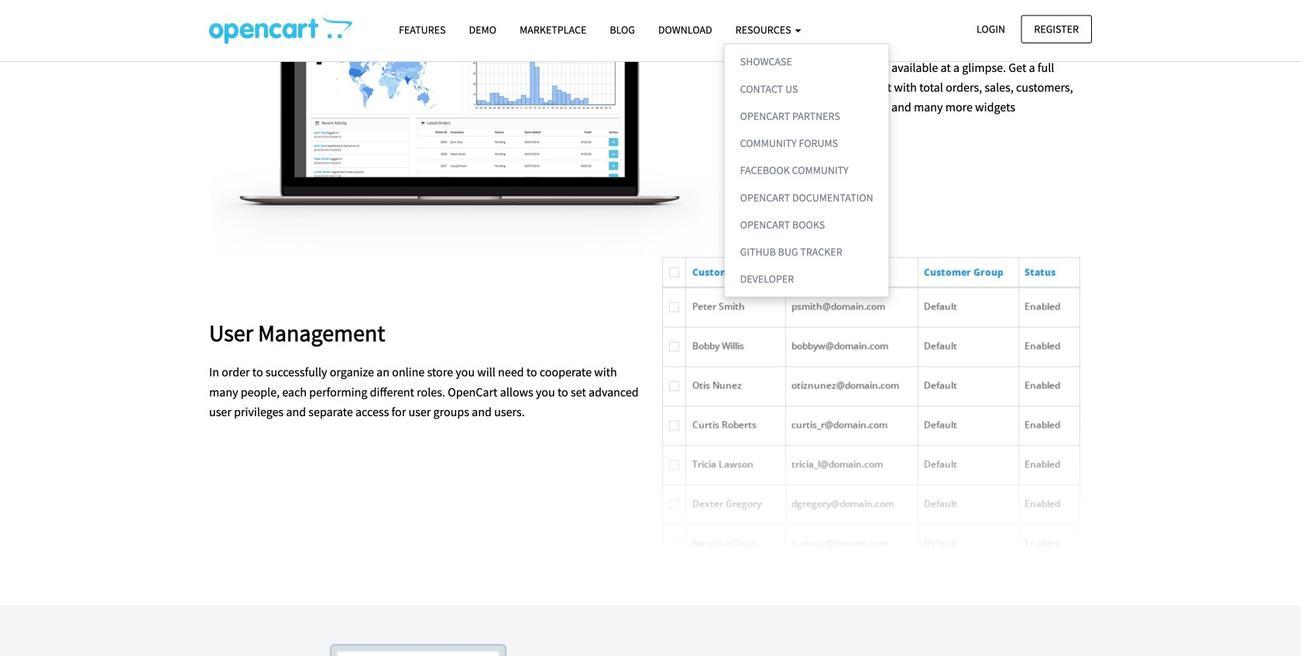 Task type: describe. For each thing, give the bounding box(es) containing it.
opencart - features image
[[209, 16, 352, 44]]



Task type: vqa. For each thing, say whether or not it's contained in the screenshot.
Multi Store image
yes



Task type: locate. For each thing, give the bounding box(es) containing it.
administrator dashboard image
[[209, 0, 715, 258]]

user management image
[[662, 258, 1081, 568]]

multi store image
[[209, 645, 627, 657]]



